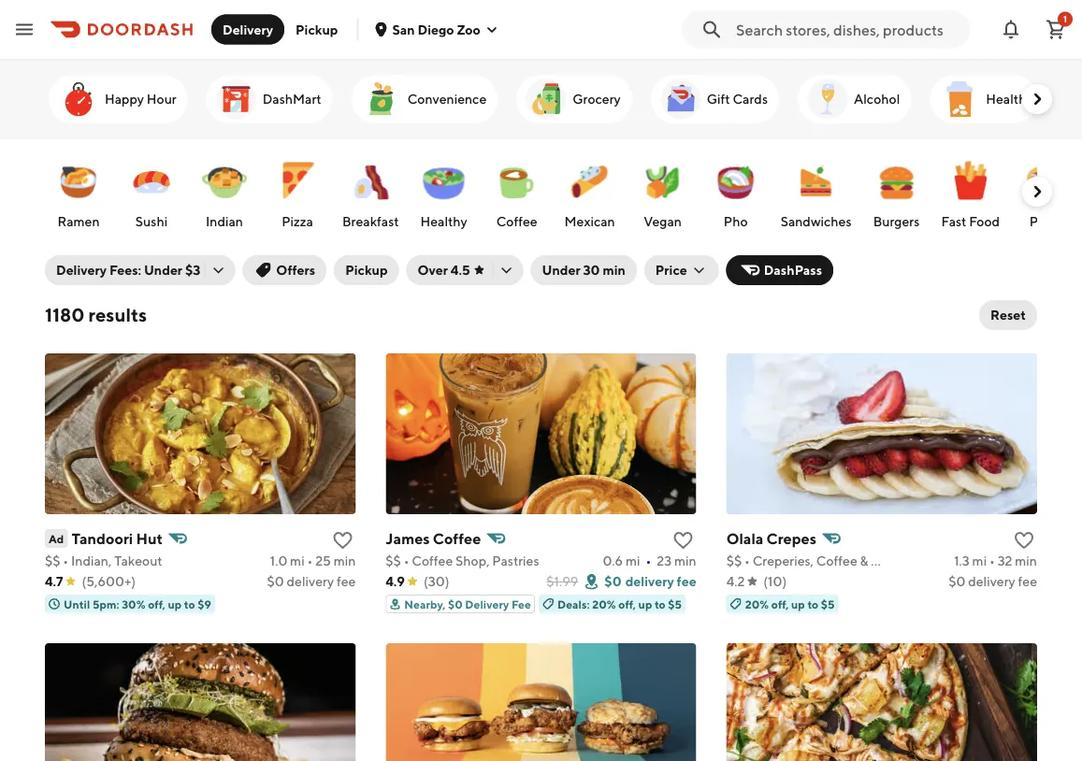 Task type: locate. For each thing, give the bounding box(es) containing it.
diego
[[418, 22, 455, 37]]

30
[[584, 263, 600, 278]]

1 $5 from the left
[[669, 598, 682, 611]]

1 horizontal spatial fee
[[677, 574, 697, 590]]

$$
[[45, 554, 60, 569], [386, 554, 401, 569], [727, 554, 742, 569]]

gift
[[707, 91, 731, 107]]

delivery inside button
[[223, 22, 273, 37]]

3 off, from the left
[[772, 598, 790, 611]]

1 horizontal spatial to
[[655, 598, 666, 611]]

over 4.5
[[418, 263, 470, 278]]

fee down 1.0 mi • 25 min
[[337, 574, 356, 590]]

min down click to add this store to your saved list icon
[[675, 554, 697, 569]]

click to add this store to your saved list image for 25
[[332, 530, 354, 552]]

mi for 1.0
[[290, 554, 305, 569]]

0 vertical spatial pickup
[[296, 22, 338, 37]]

1 horizontal spatial $$
[[386, 554, 401, 569]]

delivery up dashmart 'image'
[[223, 22, 273, 37]]

$$ up "4.2"
[[727, 554, 742, 569]]

to left $9
[[184, 598, 195, 611]]

• down olala
[[745, 554, 751, 569]]

click to add this store to your saved list image up 1.3 mi • 32 min
[[1014, 530, 1036, 552]]

3 $$ from the left
[[727, 554, 742, 569]]

mi right 1.3
[[973, 554, 988, 569]]

off, down '$0 delivery fee'
[[619, 598, 637, 611]]

2 horizontal spatial off,
[[772, 598, 790, 611]]

min right '25'
[[334, 554, 356, 569]]

0 horizontal spatial delivery
[[287, 574, 334, 590]]

fee
[[512, 598, 532, 611]]

pickup
[[296, 22, 338, 37], [346, 263, 388, 278]]

$​0
[[267, 574, 284, 590], [949, 574, 966, 590]]

min
[[603, 263, 626, 278], [334, 554, 356, 569], [675, 554, 697, 569], [1016, 554, 1038, 569]]

min for 0.6 mi • 23 min
[[675, 554, 697, 569]]

notification bell image
[[1001, 18, 1023, 41]]

fee for $$ • indian, takeout
[[337, 574, 356, 590]]

delivery for delivery
[[223, 22, 273, 37]]

0 horizontal spatial fee
[[337, 574, 356, 590]]

2 under from the left
[[542, 263, 581, 278]]

2 $​0 delivery fee from the left
[[949, 574, 1038, 590]]

coffee up $$ • coffee shop, pastries
[[433, 530, 481, 548]]

$​0 for 1.3 mi • 32 min
[[949, 574, 966, 590]]

1 vertical spatial pickup button
[[334, 256, 399, 285]]

5 • from the left
[[745, 554, 751, 569]]

$​0 down 1.0
[[267, 574, 284, 590]]

dashmart
[[263, 91, 322, 107]]

0 horizontal spatial under
[[144, 263, 183, 278]]

1 vertical spatial pickup
[[346, 263, 388, 278]]

up down '$0 delivery fee'
[[639, 598, 653, 611]]

burgers
[[874, 214, 920, 229]]

reset button
[[980, 300, 1038, 330]]

• left '25'
[[307, 554, 313, 569]]

offers
[[276, 263, 316, 278]]

happy hour
[[105, 91, 177, 107]]

0 horizontal spatial $5
[[669, 598, 682, 611]]

up down $$ • creperies, coffee & tea
[[792, 598, 806, 611]]

click to add this store to your saved list image
[[673, 530, 695, 552]]

1 under from the left
[[144, 263, 183, 278]]

1 delivery from the left
[[287, 574, 334, 590]]

3 delivery from the left
[[969, 574, 1016, 590]]

0 horizontal spatial click to add this store to your saved list image
[[332, 530, 354, 552]]

(30)
[[424, 574, 450, 590]]

Store search: begin typing to search for stores available on DoorDash text field
[[737, 19, 959, 40]]

fee down 1.3 mi • 32 min
[[1019, 574, 1038, 590]]

0 horizontal spatial pickup
[[296, 22, 338, 37]]

2 next button of carousel image from the top
[[1029, 183, 1047, 201]]

2 horizontal spatial to
[[808, 598, 819, 611]]

1 fee from the left
[[337, 574, 356, 590]]

next button of carousel image
[[1029, 90, 1047, 109], [1029, 183, 1047, 201]]

2 horizontal spatial up
[[792, 598, 806, 611]]

1.0 mi • 25 min
[[270, 554, 356, 569]]

1 vertical spatial $0
[[448, 598, 463, 611]]

dashmart image
[[214, 77, 259, 122]]

2 mi from the left
[[626, 554, 641, 569]]

pickup button down breakfast
[[334, 256, 399, 285]]

under left $3 at the top
[[144, 263, 183, 278]]

san
[[393, 22, 415, 37]]

delivery left fees:
[[56, 263, 107, 278]]

0 horizontal spatial off,
[[148, 598, 166, 611]]

1 horizontal spatial mi
[[626, 554, 641, 569]]

delivery down 1.3 mi • 32 min
[[969, 574, 1016, 590]]

$​0 delivery fee down 1.0 mi • 25 min
[[267, 574, 356, 590]]

until 5pm: 30% off, up to $9
[[64, 598, 212, 611]]

up left $9
[[168, 598, 182, 611]]

1 click to add this store to your saved list image from the left
[[332, 530, 354, 552]]

• left 23
[[646, 554, 652, 569]]

• left 32
[[990, 554, 996, 569]]

$$ • indian, takeout
[[45, 554, 163, 569]]

delivery down 1.0 mi • 25 min
[[287, 574, 334, 590]]

20% right deals:
[[593, 598, 617, 611]]

2 horizontal spatial $$
[[727, 554, 742, 569]]

1 vertical spatial delivery
[[56, 263, 107, 278]]

$​0 delivery fee down 1.3 mi • 32 min
[[949, 574, 1038, 590]]

2 20% from the left
[[746, 598, 770, 611]]

$​0 for 1.0 mi • 25 min
[[267, 574, 284, 590]]

olala
[[727, 530, 764, 548]]

2 horizontal spatial delivery
[[466, 598, 510, 611]]

$0 down 0.6
[[605, 574, 622, 590]]

$​0 delivery fee
[[267, 574, 356, 590], [949, 574, 1038, 590]]

2 off, from the left
[[619, 598, 637, 611]]

1 $​0 delivery fee from the left
[[267, 574, 356, 590]]

• up 4.7
[[63, 554, 69, 569]]

1 $​0 from the left
[[267, 574, 284, 590]]

1 to from the left
[[184, 598, 195, 611]]

san diego zoo button
[[374, 22, 500, 37]]

0 horizontal spatial $​0 delivery fee
[[267, 574, 356, 590]]

next button of carousel image right health
[[1029, 90, 1047, 109]]

under 30 min
[[542, 263, 626, 278]]

1 vertical spatial next button of carousel image
[[1029, 183, 1047, 201]]

$$ • creperies, coffee & tea
[[727, 554, 893, 569]]

$5 down '$0 delivery fee'
[[669, 598, 682, 611]]

0 horizontal spatial $​0
[[267, 574, 284, 590]]

0 horizontal spatial $0
[[448, 598, 463, 611]]

pickup button
[[285, 15, 350, 44], [334, 256, 399, 285]]

fee for $$ • creperies, coffee & tea
[[1019, 574, 1038, 590]]

$$ for james coffee
[[386, 554, 401, 569]]

0 vertical spatial next button of carousel image
[[1029, 90, 1047, 109]]

delivery for delivery fees: under $3
[[56, 263, 107, 278]]

$5
[[669, 598, 682, 611], [822, 598, 835, 611]]

delivery for $$ • indian, takeout
[[287, 574, 334, 590]]

1 20% from the left
[[593, 598, 617, 611]]

6 • from the left
[[990, 554, 996, 569]]

0 horizontal spatial $$
[[45, 554, 60, 569]]

delivery left the fee
[[466, 598, 510, 611]]

ad
[[49, 533, 64, 546]]

pickup for pickup button to the top
[[296, 22, 338, 37]]

1 items, open order cart image
[[1046, 18, 1068, 41]]

0 horizontal spatial delivery
[[56, 263, 107, 278]]

2 $$ from the left
[[386, 554, 401, 569]]

under inside button
[[542, 263, 581, 278]]

under left 30
[[542, 263, 581, 278]]

pickup right delivery button
[[296, 22, 338, 37]]

2 vertical spatial delivery
[[466, 598, 510, 611]]

2 click to add this store to your saved list image from the left
[[1014, 530, 1036, 552]]

convenience
[[408, 91, 487, 107]]

0 horizontal spatial up
[[168, 598, 182, 611]]

2 horizontal spatial mi
[[973, 554, 988, 569]]

2 $​0 from the left
[[949, 574, 966, 590]]

$​0 delivery fee for 25
[[267, 574, 356, 590]]

1 off, from the left
[[148, 598, 166, 611]]

to down '$0 delivery fee'
[[655, 598, 666, 611]]

25
[[316, 554, 331, 569]]

0 vertical spatial delivery
[[223, 22, 273, 37]]

mi for 1.3
[[973, 554, 988, 569]]

1 horizontal spatial $5
[[822, 598, 835, 611]]

3 fee from the left
[[1019, 574, 1038, 590]]

pickup for pickup button to the bottom
[[346, 263, 388, 278]]

4.7
[[45, 574, 63, 590]]

2 $5 from the left
[[822, 598, 835, 611]]

next button of carousel image up poke
[[1029, 183, 1047, 201]]

gift cards
[[707, 91, 768, 107]]

1
[[1064, 14, 1068, 24]]

0.6 mi • 23 min
[[603, 554, 697, 569]]

price
[[656, 263, 688, 278]]

dashpass
[[764, 263, 823, 278]]

pastries
[[493, 554, 540, 569]]

fast food
[[942, 214, 1001, 229]]

click to add this store to your saved list image up 1.0 mi • 25 min
[[332, 530, 354, 552]]

fee down click to add this store to your saved list icon
[[677, 574, 697, 590]]

0 horizontal spatial mi
[[290, 554, 305, 569]]

cards
[[733, 91, 768, 107]]

delivery button
[[212, 15, 285, 44]]

1 horizontal spatial delivery
[[626, 574, 675, 590]]

min for 1.0 mi • 25 min
[[334, 554, 356, 569]]

2 horizontal spatial delivery
[[969, 574, 1016, 590]]

off, down (10)
[[772, 598, 790, 611]]

0 horizontal spatial 20%
[[593, 598, 617, 611]]

0 vertical spatial $0
[[605, 574, 622, 590]]

3 mi from the left
[[973, 554, 988, 569]]

1 button
[[1038, 11, 1075, 48]]

20% down (10)
[[746, 598, 770, 611]]

james coffee
[[386, 530, 481, 548]]

until
[[64, 598, 90, 611]]

1 horizontal spatial delivery
[[223, 22, 273, 37]]

min inside button
[[603, 263, 626, 278]]

coffee
[[497, 214, 538, 229], [433, 530, 481, 548], [412, 554, 453, 569], [817, 554, 858, 569]]

pickup down breakfast
[[346, 263, 388, 278]]

delivery down 0.6 mi • 23 min in the right of the page
[[626, 574, 675, 590]]

1 horizontal spatial $​0
[[949, 574, 966, 590]]

4 • from the left
[[646, 554, 652, 569]]

min right 32
[[1016, 554, 1038, 569]]

delivery
[[287, 574, 334, 590], [626, 574, 675, 590], [969, 574, 1016, 590]]

pickup button up dashmart
[[285, 15, 350, 44]]

to down $$ • creperies, coffee & tea
[[808, 598, 819, 611]]

deals:
[[558, 598, 590, 611]]

min right 30
[[603, 263, 626, 278]]

1 $$ from the left
[[45, 554, 60, 569]]

to
[[184, 598, 195, 611], [655, 598, 666, 611], [808, 598, 819, 611]]

tandoori
[[71, 530, 133, 548]]

alcohol image
[[806, 77, 851, 122]]

delivery
[[223, 22, 273, 37], [56, 263, 107, 278], [466, 598, 510, 611]]

price button
[[645, 256, 720, 285]]

&
[[861, 554, 869, 569]]

mi right 1.0
[[290, 554, 305, 569]]

click to add this store to your saved list image for 32
[[1014, 530, 1036, 552]]

mi right 0.6
[[626, 554, 641, 569]]

1 horizontal spatial off,
[[619, 598, 637, 611]]

over 4.5 button
[[407, 256, 524, 285]]

$$ up the 4.9
[[386, 554, 401, 569]]

$​0 down 1.3
[[949, 574, 966, 590]]

creperies,
[[753, 554, 814, 569]]

0 horizontal spatial to
[[184, 598, 195, 611]]

$0
[[605, 574, 622, 590], [448, 598, 463, 611]]

20%
[[593, 598, 617, 611], [746, 598, 770, 611]]

1 horizontal spatial $​0 delivery fee
[[949, 574, 1038, 590]]

1 horizontal spatial under
[[542, 263, 581, 278]]

poke
[[1030, 214, 1061, 229]]

off, right '30%'
[[148, 598, 166, 611]]

1 horizontal spatial up
[[639, 598, 653, 611]]

james
[[386, 530, 430, 548]]

1 horizontal spatial 20%
[[746, 598, 770, 611]]

open menu image
[[13, 18, 36, 41]]

$3
[[185, 263, 201, 278]]

2 horizontal spatial fee
[[1019, 574, 1038, 590]]

over
[[418, 263, 448, 278]]

under
[[144, 263, 183, 278], [542, 263, 581, 278]]

3 • from the left
[[404, 554, 410, 569]]

1 horizontal spatial click to add this store to your saved list image
[[1014, 530, 1036, 552]]

up
[[168, 598, 182, 611], [639, 598, 653, 611], [792, 598, 806, 611]]

vegan
[[644, 214, 682, 229]]

$5 down $$ • creperies, coffee & tea
[[822, 598, 835, 611]]

$0 down (30)
[[448, 598, 463, 611]]

click to add this store to your saved list image
[[332, 530, 354, 552], [1014, 530, 1036, 552]]

dashpass button
[[727, 256, 834, 285]]

1 mi from the left
[[290, 554, 305, 569]]

• down james
[[404, 554, 410, 569]]

$$ up 4.7
[[45, 554, 60, 569]]

1 horizontal spatial pickup
[[346, 263, 388, 278]]



Task type: vqa. For each thing, say whether or not it's contained in the screenshot.
PM in Open Accepting DoorDash orders until 8:40 PM
no



Task type: describe. For each thing, give the bounding box(es) containing it.
20% off, up to $5
[[746, 598, 835, 611]]

olala crepes
[[727, 530, 817, 548]]

health image
[[938, 77, 983, 122]]

nearby, $0 delivery fee
[[405, 598, 532, 611]]

3 up from the left
[[792, 598, 806, 611]]

1.3 mi • 32 min
[[955, 554, 1038, 569]]

pizza
[[282, 214, 313, 229]]

happy hour link
[[49, 75, 188, 124]]

san diego zoo
[[393, 22, 481, 37]]

ad tandoori hut
[[49, 530, 163, 548]]

zoo
[[457, 22, 481, 37]]

takeout
[[114, 554, 163, 569]]

health link
[[931, 75, 1038, 124]]

mexican
[[565, 214, 616, 229]]

30%
[[122, 598, 146, 611]]

convenience image
[[359, 77, 404, 122]]

4.9
[[386, 574, 405, 590]]

2 to from the left
[[655, 598, 666, 611]]

32
[[998, 554, 1013, 569]]

offers button
[[243, 256, 327, 285]]

5pm:
[[93, 598, 119, 611]]

$9
[[198, 598, 212, 611]]

convenience link
[[352, 75, 498, 124]]

$$ for olala crepes
[[727, 554, 742, 569]]

1 horizontal spatial $0
[[605, 574, 622, 590]]

coffee up (30)
[[412, 554, 453, 569]]

food
[[970, 214, 1001, 229]]

2 • from the left
[[307, 554, 313, 569]]

shop,
[[456, 554, 490, 569]]

1 up from the left
[[168, 598, 182, 611]]

happy hour image
[[56, 77, 101, 122]]

ramen
[[57, 214, 100, 229]]

delivery for $$ • creperies, coffee & tea
[[969, 574, 1016, 590]]

1 next button of carousel image from the top
[[1029, 90, 1047, 109]]

1180
[[45, 304, 85, 326]]

grocery image
[[524, 77, 569, 122]]

gift cards image
[[659, 77, 704, 122]]

23
[[657, 554, 672, 569]]

sushi
[[136, 214, 168, 229]]

(10)
[[764, 574, 787, 590]]

4.2
[[727, 574, 745, 590]]

(5,600+)
[[82, 574, 136, 590]]

alcohol
[[855, 91, 901, 107]]

$$ • coffee shop, pastries
[[386, 554, 540, 569]]

min for 1.3 mi • 32 min
[[1016, 554, 1038, 569]]

indian
[[206, 214, 243, 229]]

grocery
[[573, 91, 621, 107]]

$0 delivery fee
[[605, 574, 697, 590]]

alcohol link
[[798, 75, 912, 124]]

coffee left &
[[817, 554, 858, 569]]

fast
[[942, 214, 967, 229]]

healthy
[[421, 214, 468, 229]]

delivery fees: under $3
[[56, 263, 201, 278]]

0 vertical spatial pickup button
[[285, 15, 350, 44]]

gift cards link
[[651, 75, 780, 124]]

fees:
[[109, 263, 141, 278]]

2 fee from the left
[[677, 574, 697, 590]]

sandwiches
[[781, 214, 852, 229]]

mi for 0.6
[[626, 554, 641, 569]]

2 delivery from the left
[[626, 574, 675, 590]]

1 • from the left
[[63, 554, 69, 569]]

reset
[[991, 307, 1027, 323]]

nearby,
[[405, 598, 446, 611]]

$1.99
[[547, 574, 579, 590]]

1.0
[[270, 554, 288, 569]]

1180 results
[[45, 304, 147, 326]]

1.3
[[955, 554, 970, 569]]

pho
[[724, 214, 748, 229]]

breakfast
[[343, 214, 399, 229]]

3 to from the left
[[808, 598, 819, 611]]

crepes
[[767, 530, 817, 548]]

hut
[[136, 530, 163, 548]]

0.6
[[603, 554, 623, 569]]

happy
[[105, 91, 144, 107]]

coffee up over 4.5 button
[[497, 214, 538, 229]]

dashmart link
[[207, 75, 333, 124]]

hour
[[147, 91, 177, 107]]

2 up from the left
[[639, 598, 653, 611]]

$​0 delivery fee for 32
[[949, 574, 1038, 590]]

under 30 min button
[[531, 256, 637, 285]]

tea
[[872, 554, 893, 569]]

results
[[88, 304, 147, 326]]



